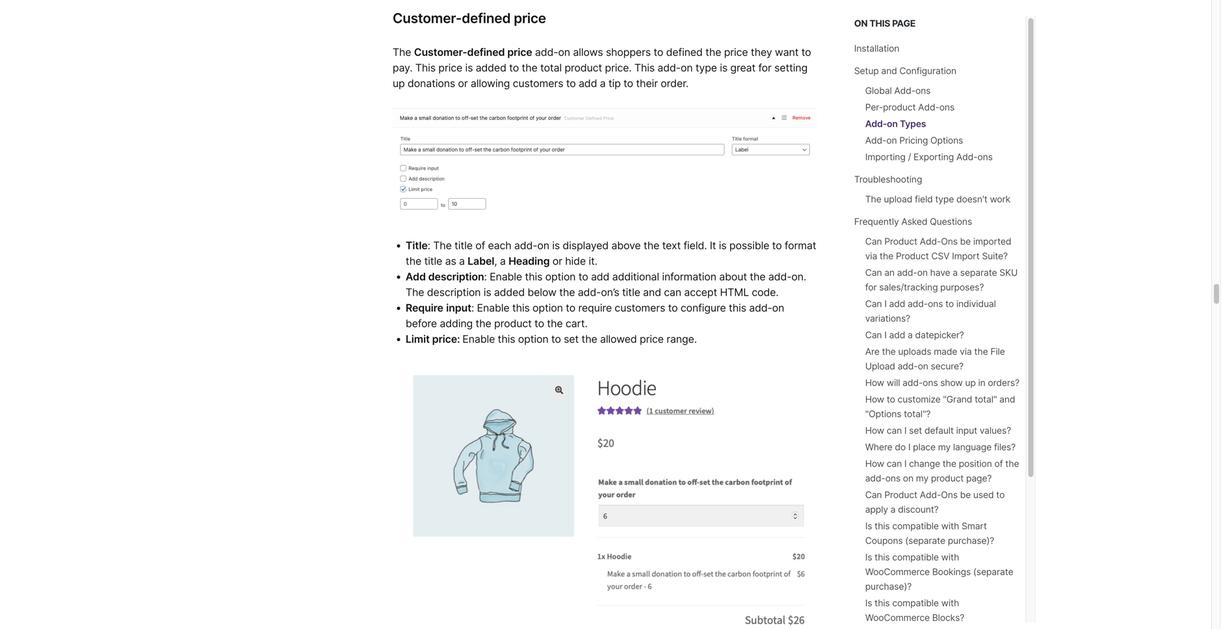 Task type: vqa. For each thing, say whether or not it's contained in the screenshot.
can I
yes



Task type: locate. For each thing, give the bounding box(es) containing it.
up down "pay."
[[393, 77, 405, 90]]

0 horizontal spatial via
[[865, 251, 877, 262]]

customize
[[898, 394, 941, 405]]

1 vertical spatial is
[[865, 552, 872, 563]]

a inside 'this add-on type is great for setting up donations or allowing customers to add a tip to their order.'
[[600, 77, 606, 90]]

can down "do"
[[887, 458, 902, 470]]

1 horizontal spatial or
[[553, 255, 562, 267]]

setup and configuration link
[[854, 65, 957, 76]]

2 vertical spatial and
[[1000, 394, 1015, 405]]

with up bookings
[[941, 552, 959, 563]]

1 horizontal spatial customers
[[615, 302, 665, 314]]

enable this option to add additional information about the add-on. the description is added below the add-on's title and can accept html code.
[[406, 270, 806, 299]]

0 horizontal spatial set
[[564, 333, 579, 346]]

uploads
[[898, 346, 931, 357]]

1 horizontal spatial up
[[965, 377, 976, 389]]

can down information at the right top of page
[[664, 286, 681, 299]]

2 is from the top
[[865, 552, 872, 563]]

is
[[465, 62, 473, 74], [720, 62, 728, 74], [552, 239, 560, 252], [719, 239, 727, 252], [484, 286, 491, 299]]

1 vertical spatial ons
[[941, 490, 958, 501]]

setup
[[854, 65, 879, 76]]

1 vertical spatial customer-
[[414, 46, 467, 59]]

0 vertical spatial ons
[[941, 236, 958, 247]]

0 horizontal spatial and
[[643, 286, 661, 299]]

on left have on the top right of the page
[[917, 267, 928, 278]]

1 vertical spatial of
[[995, 458, 1003, 470]]

0 vertical spatial and
[[881, 65, 897, 76]]

option
[[545, 270, 576, 283], [533, 302, 563, 314], [518, 333, 549, 346]]

price
[[514, 10, 546, 26], [507, 46, 532, 59], [724, 46, 748, 59], [438, 62, 462, 74], [640, 333, 664, 346]]

0 vertical spatial via
[[865, 251, 877, 262]]

can
[[865, 236, 882, 247], [865, 267, 882, 278], [865, 298, 882, 310], [865, 330, 882, 341], [865, 490, 882, 501]]

above
[[611, 239, 641, 252]]

2 vertical spatial enable
[[463, 333, 495, 346]]

the left total
[[522, 62, 538, 74]]

importing / exporting add-ons link
[[865, 152, 993, 163]]

1 horizontal spatial via
[[960, 346, 972, 357]]

my down change
[[916, 473, 929, 484]]

type inside 'this add-on type is great for setting up donations or allowing customers to add a tip to their order.'
[[696, 62, 717, 74]]

how to customize "grand total" and "options total"? link
[[865, 394, 1015, 420]]

pricing
[[899, 135, 928, 146]]

1 vertical spatial with
[[941, 552, 959, 563]]

product inside enable this option to require customers to configure this add-on before adding the product to the cart.
[[494, 317, 532, 330]]

added up allowing
[[476, 62, 506, 74]]

customer-defined price
[[393, 10, 546, 26]]

2 vertical spatial with
[[941, 598, 959, 609]]

add- up sales/tracking
[[897, 267, 917, 278]]

1 horizontal spatial type
[[935, 194, 954, 205]]

1 vertical spatial via
[[960, 346, 972, 357]]

can product add-ons be imported via the product csv import suite? link
[[865, 236, 1011, 262]]

price up the customer-defined price add-on allows shoppers to defined the
[[514, 10, 546, 26]]

this inside the price they want to pay. this price is added to the total product price.
[[415, 62, 436, 74]]

type for is
[[696, 62, 717, 74]]

0 horizontal spatial type
[[696, 62, 717, 74]]

and
[[881, 65, 897, 76], [643, 286, 661, 299], [1000, 394, 1015, 405]]

type right field
[[935, 194, 954, 205]]

the up 'limit price: enable this option to set the allowed price range .'
[[547, 317, 563, 330]]

how down upload
[[865, 377, 884, 389]]

my down default
[[938, 442, 951, 453]]

option inside enable this option to require customers to configure this add-on before adding the product to the cart.
[[533, 302, 563, 314]]

blocks?
[[932, 613, 964, 624]]

: down label
[[484, 270, 490, 283]]

i right "do"
[[908, 442, 911, 453]]

/
[[908, 152, 911, 163]]

purposes?
[[940, 282, 984, 293]]

add down variations? at the right of page
[[889, 330, 905, 341]]

can
[[664, 286, 681, 299], [887, 458, 902, 470]]

can inside enable this option to add additional information about the add-on. the description is added below the add-on's title and can accept html code.
[[664, 286, 681, 299]]

0 vertical spatial or
[[458, 77, 468, 90]]

ons up doesn't
[[978, 152, 993, 163]]

1 horizontal spatial (separate
[[973, 567, 1014, 578]]

can product add-ons be imported via the product csv import suite? can an add-on have a separate sku for sales/tracking purposes? can i add add-ons to individual variations? can i add a datepicker? are the uploads made via the file upload add-on secure? how will add-ons show up in orders? how to customize "grand total" and "options total"? how can i set default input values? where do i place my language files? how can i change the position of the add-ons on my product page? can product add-ons be used to apply a discount? is this compatible with smart coupons (separate purchase)? is this compatible with woocommerce bookings (separate purchase)? is this compatible with woocommerce blocks?
[[865, 236, 1020, 624]]

is this compatible with smart coupons (separate purchase)? link
[[865, 521, 994, 547]]

to up 'limit price: enable this option to set the allowed price range .'
[[535, 317, 544, 330]]

upload
[[884, 194, 912, 205]]

0 horizontal spatial :
[[428, 239, 430, 252]]

to left the "format"
[[772, 239, 782, 252]]

1 horizontal spatial input
[[956, 425, 977, 436]]

or left hide in the left top of the page
[[553, 255, 562, 267]]

or
[[458, 77, 468, 90], [553, 255, 562, 267]]

can i add add-ons to individual variations? link
[[865, 298, 996, 324]]

product down frequently asked questions link
[[885, 236, 917, 247]]

1 horizontal spatial :
[[471, 302, 477, 314]]

0 vertical spatial type
[[696, 62, 717, 74]]

(separate right bookings
[[973, 567, 1014, 578]]

enable inside enable this option to add additional information about the add-on. the description is added below the add-on's title and can accept html code.
[[490, 270, 522, 283]]

1 vertical spatial description
[[427, 286, 481, 299]]

via right made
[[960, 346, 972, 357]]

can up variations? at the right of page
[[865, 298, 882, 310]]

add- inside enable this option to require customers to configure this add-on before adding the product to the cart.
[[749, 302, 772, 314]]

option for below
[[545, 270, 576, 283]]

(separate down discount?
[[905, 536, 945, 547]]

separate
[[960, 267, 997, 278]]

0 vertical spatial added
[[476, 62, 506, 74]]

set
[[564, 333, 579, 346], [909, 425, 922, 436]]

2 vertical spatial compatible
[[892, 598, 939, 609]]

add down 'it.'
[[591, 270, 610, 283]]

4 how from the top
[[865, 458, 884, 470]]

is this compatible with woocommerce blocks? link
[[865, 598, 964, 624]]

to inside enable this option to add additional information about the add-on. the description is added below the add-on's title and can accept html code.
[[579, 270, 588, 283]]

0 vertical spatial with
[[941, 521, 959, 532]]

1 vertical spatial enable
[[477, 302, 509, 314]]

product inside global add-ons per-product add-ons add-on types add-on pricing options importing / exporting add-ons
[[883, 102, 916, 113]]

set down total"?
[[909, 425, 922, 436]]

3 with from the top
[[941, 598, 959, 609]]

1 horizontal spatial title
[[455, 239, 473, 252]]

2 vertical spatial option
[[518, 333, 549, 346]]

to right shoppers
[[654, 46, 663, 59]]

discount?
[[898, 504, 939, 515]]

2 vertical spatial is
[[865, 598, 872, 609]]

1 vertical spatial purchase)?
[[865, 581, 912, 592]]

this
[[870, 18, 890, 29], [525, 270, 543, 283], [512, 302, 530, 314], [729, 302, 746, 314], [498, 333, 515, 346], [875, 521, 890, 532], [875, 552, 890, 563], [875, 598, 890, 609]]

add inside enable this option to add additional information about the add-on. the description is added below the add-on's title and can accept html code.
[[591, 270, 610, 283]]

2 horizontal spatial :
[[484, 270, 490, 283]]

compatible up the blocks?
[[892, 598, 939, 609]]

1 vertical spatial for
[[865, 282, 877, 293]]

and inside enable this option to add additional information about the add-on. the description is added below the add-on's title and can accept html code.
[[643, 286, 661, 299]]

global add-ons link
[[865, 85, 931, 96]]

add
[[579, 77, 597, 90], [591, 270, 610, 283], [889, 298, 905, 310], [889, 330, 905, 341]]

page
[[892, 18, 916, 29]]

the inside : the title of each add-on is displayed above the text field. it is possible to format the title as a
[[433, 239, 452, 252]]

to down the customer-defined price add-on allows shoppers to defined the
[[566, 77, 576, 90]]

0 vertical spatial title
[[455, 239, 473, 252]]

add- down sales/tracking
[[908, 298, 928, 310]]

2 can from the top
[[865, 267, 882, 278]]

smart
[[962, 521, 987, 532]]

0 horizontal spatial input
[[446, 302, 471, 314]]

4 can from the top
[[865, 330, 882, 341]]

customers inside 'this add-on type is great for setting up donations or allowing customers to add a tip to their order.'
[[513, 77, 563, 90]]

product down allows on the top left
[[565, 62, 602, 74]]

1 vertical spatial input
[[956, 425, 977, 436]]

1 vertical spatial my
[[916, 473, 929, 484]]

0 horizontal spatial of
[[476, 239, 485, 252]]

2 woocommerce from the top
[[865, 613, 930, 624]]

0 horizontal spatial can
[[664, 286, 681, 299]]

is inside enable this option to add additional information about the add-on. the description is added below the add-on's title and can accept html code.
[[484, 286, 491, 299]]

on inside : the title of each add-on is displayed above the text field. it is possible to format the title as a
[[537, 239, 549, 252]]

enable for product
[[477, 302, 509, 314]]

each
[[488, 239, 511, 252]]

the up an
[[880, 251, 894, 262]]

1 horizontal spatial set
[[909, 425, 922, 436]]

be left used
[[960, 490, 971, 501]]

or left allowing
[[458, 77, 468, 90]]

0 vertical spatial purchase)?
[[948, 536, 994, 547]]

1 horizontal spatial can
[[887, 458, 902, 470]]

can product add-ons be used to apply a discount? link
[[865, 490, 1005, 515]]

configure
[[681, 302, 726, 314]]

customers down additional
[[615, 302, 665, 314]]

1 vertical spatial title
[[424, 255, 442, 267]]

product up can product add-ons be used to apply a discount? link
[[931, 473, 964, 484]]

import
[[952, 251, 980, 262]]

1 vertical spatial and
[[643, 286, 661, 299]]

1 compatible from the top
[[892, 521, 939, 532]]

to down hide in the left top of the page
[[579, 270, 588, 283]]

2 vertical spatial title
[[622, 286, 640, 299]]

troubleshooting
[[854, 174, 922, 185]]

the up add
[[406, 255, 421, 267]]

product down global add-ons link
[[883, 102, 916, 113]]

1 vertical spatial up
[[965, 377, 976, 389]]

ons down can an add-on have a separate sku for sales/tracking purposes? link
[[928, 298, 943, 310]]

2 horizontal spatial and
[[1000, 394, 1015, 405]]

"grand
[[943, 394, 972, 405]]

enable inside enable this option to require customers to configure this add-on before adding the product to the cart.
[[477, 302, 509, 314]]

1 horizontal spatial of
[[995, 458, 1003, 470]]

the upload field type doesn't work link
[[865, 194, 1011, 205]]

2 this from the left
[[635, 62, 655, 74]]

description down add description
[[427, 286, 481, 299]]

0 vertical spatial (separate
[[905, 536, 945, 547]]

troubleshooting link
[[854, 174, 922, 185]]

csv
[[931, 251, 950, 262]]

0 horizontal spatial my
[[916, 473, 929, 484]]

files?
[[994, 442, 1016, 453]]

to left configure
[[668, 302, 678, 314]]

0 vertical spatial woocommerce
[[865, 567, 930, 578]]

with left smart
[[941, 521, 959, 532]]

for inside 'this add-on type is great for setting up donations or allowing customers to add a tip to their order.'
[[758, 62, 772, 74]]

1 vertical spatial added
[[494, 286, 525, 299]]

and inside can product add-ons be imported via the product csv import suite? can an add-on have a separate sku for sales/tracking purposes? can i add add-ons to individual variations? can i add a datepicker? are the uploads made via the file upload add-on secure? how will add-ons show up in orders? how to customize "grand total" and "options total"? how can i set default input values? where do i place my language files? how can i change the position of the add-ons on my product page? can product add-ons be used to apply a discount? is this compatible with smart coupons (separate purchase)? is this compatible with woocommerce bookings (separate purchase)? is this compatible with woocommerce blocks?
[[1000, 394, 1015, 405]]

add-on types link
[[865, 118, 926, 129]]

the left text
[[644, 239, 659, 252]]

asked
[[902, 216, 928, 227]]

the right 'adding'
[[476, 317, 491, 330]]

of down files?
[[995, 458, 1003, 470]]

3 how from the top
[[865, 425, 884, 436]]

of
[[476, 239, 485, 252], [995, 458, 1003, 470]]

0 vertical spatial product
[[885, 236, 917, 247]]

place
[[913, 442, 936, 453]]

:
[[428, 239, 430, 252], [484, 270, 490, 283], [471, 302, 477, 314]]

0 horizontal spatial or
[[458, 77, 468, 90]]

type for doesn't
[[935, 194, 954, 205]]

will
[[887, 377, 900, 389]]

0 vertical spatial is
[[865, 521, 872, 532]]

0 horizontal spatial up
[[393, 77, 405, 90]]

0 vertical spatial my
[[938, 442, 951, 453]]

how
[[865, 377, 884, 389], [865, 394, 884, 405], [865, 425, 884, 436], [865, 458, 884, 470]]

is right it
[[719, 239, 727, 252]]

0 horizontal spatial (separate
[[905, 536, 945, 547]]

and down additional
[[643, 286, 661, 299]]

1 vertical spatial woocommerce
[[865, 613, 930, 624]]

with up the blocks?
[[941, 598, 959, 609]]

tip
[[609, 77, 621, 90]]

i up variations? at the right of page
[[885, 298, 887, 310]]

: for description
[[484, 270, 490, 283]]

how down 'where'
[[865, 458, 884, 470]]

2 horizontal spatial title
[[622, 286, 640, 299]]

: up 'adding'
[[471, 302, 477, 314]]

add- down per-
[[865, 118, 887, 129]]

title
[[406, 239, 428, 252]]

0 horizontal spatial title
[[424, 255, 442, 267]]

customers down total
[[513, 77, 563, 90]]

purchase)?
[[948, 536, 994, 547], [865, 581, 912, 592]]

title up 'as'
[[455, 239, 473, 252]]

input up 'adding'
[[446, 302, 471, 314]]

0 vertical spatial set
[[564, 333, 579, 346]]

1 vertical spatial or
[[553, 255, 562, 267]]

customer- up "pay."
[[393, 10, 462, 26]]

of inside : the title of each add-on is displayed above the text field. it is possible to format the title as a
[[476, 239, 485, 252]]

2 with from the top
[[941, 552, 959, 563]]

the inside enable this option to add additional information about the add-on. the description is added below the add-on's title and can accept html code.
[[406, 286, 424, 299]]

0 horizontal spatial customers
[[513, 77, 563, 90]]

on up order.
[[681, 62, 693, 74]]

per-
[[865, 102, 883, 113]]

title down additional
[[622, 286, 640, 299]]

variations?
[[865, 313, 910, 324]]

to
[[654, 46, 663, 59], [802, 46, 811, 59], [509, 62, 519, 74], [566, 77, 576, 90], [624, 77, 633, 90], [772, 239, 782, 252], [579, 270, 588, 283], [946, 298, 954, 310], [566, 302, 576, 314], [668, 302, 678, 314], [535, 317, 544, 330], [551, 333, 561, 346], [887, 394, 895, 405], [996, 490, 1005, 501]]

1 horizontal spatial for
[[865, 282, 877, 293]]

0 vertical spatial compatible
[[892, 521, 939, 532]]

0 vertical spatial customers
[[513, 77, 563, 90]]

a left tip
[[600, 77, 606, 90]]

1 vertical spatial option
[[533, 302, 563, 314]]

on inside enable this option to require customers to configure this add-on before adding the product to the cart.
[[772, 302, 784, 314]]

1 vertical spatial type
[[935, 194, 954, 205]]

product inside the price they want to pay. this price is added to the total product price.
[[565, 62, 602, 74]]

title inside enable this option to add additional information about the add-on. the description is added below the add-on's title and can accept html code.
[[622, 286, 640, 299]]

option inside enable this option to add additional information about the add-on. the description is added below the add-on's title and can accept html code.
[[545, 270, 576, 283]]

1 vertical spatial customers
[[615, 302, 665, 314]]

,
[[494, 255, 497, 267]]

price up great on the top right
[[724, 46, 748, 59]]

the up the frequently
[[865, 194, 882, 205]]

defined
[[462, 10, 511, 26], [467, 46, 505, 59], [666, 46, 703, 59]]

0 vertical spatial for
[[758, 62, 772, 74]]

product left csv
[[896, 251, 929, 262]]

0 horizontal spatial for
[[758, 62, 772, 74]]

for down they
[[758, 62, 772, 74]]

1 be from the top
[[960, 236, 971, 247]]

0 vertical spatial customer-
[[393, 10, 462, 26]]

1 vertical spatial can
[[887, 458, 902, 470]]

1 vertical spatial compatible
[[892, 552, 939, 563]]

1 vertical spatial :
[[484, 270, 490, 283]]

0 vertical spatial can
[[664, 286, 681, 299]]

add- inside : the title of each add-on is displayed above the text field. it is possible to format the title as a
[[514, 239, 537, 252]]

0 vertical spatial be
[[960, 236, 971, 247]]

1 can from the top
[[865, 236, 882, 247]]

add- up discount?
[[920, 490, 941, 501]]

field.
[[684, 239, 707, 252]]

1 vertical spatial be
[[960, 490, 971, 501]]

enable for added
[[490, 270, 522, 283]]

it
[[710, 239, 716, 252]]

is down label
[[484, 286, 491, 299]]

: up add description
[[428, 239, 430, 252]]

1 horizontal spatial this
[[635, 62, 655, 74]]

have
[[930, 267, 950, 278]]

woocommerce left the blocks?
[[865, 613, 930, 624]]

label , a heading or hide it.
[[468, 255, 598, 267]]

3 can from the top
[[865, 298, 882, 310]]

up inside 'this add-on type is great for setting up donations or allowing customers to add a tip to their order.'
[[393, 77, 405, 90]]

datepicker?
[[915, 330, 964, 341]]

exporting
[[914, 152, 954, 163]]

1 this from the left
[[415, 62, 436, 74]]

on up label , a heading or hide it.
[[537, 239, 549, 252]]

option for to
[[533, 302, 563, 314]]

this
[[415, 62, 436, 74], [635, 62, 655, 74]]

on down the code.
[[772, 302, 784, 314]]

type
[[696, 62, 717, 74], [935, 194, 954, 205]]

0 vertical spatial :
[[428, 239, 430, 252]]

code.
[[752, 286, 779, 299]]

is up allowing
[[465, 62, 473, 74]]

to inside : the title of each add-on is displayed above the text field. it is possible to format the title as a
[[772, 239, 782, 252]]

purchase)? down smart
[[948, 536, 994, 547]]

0 vertical spatial enable
[[490, 270, 522, 283]]

1 vertical spatial set
[[909, 425, 922, 436]]

this inside 'this add-on type is great for setting up donations or allowing customers to add a tip to their order.'
[[635, 62, 655, 74]]

2 vertical spatial :
[[471, 302, 477, 314]]

text
[[662, 239, 681, 252]]

add description
[[406, 270, 484, 283]]

frequently asked questions
[[854, 216, 972, 227]]

ons
[[941, 236, 958, 247], [941, 490, 958, 501]]

purchase)? up is this compatible with woocommerce blocks? link
[[865, 581, 912, 592]]

values?
[[980, 425, 1011, 436]]

product
[[565, 62, 602, 74], [883, 102, 916, 113], [494, 317, 532, 330], [931, 473, 964, 484]]

0 vertical spatial option
[[545, 270, 576, 283]]

input up language
[[956, 425, 977, 436]]

and down orders?
[[1000, 394, 1015, 405]]

enable
[[490, 270, 522, 283], [477, 302, 509, 314], [463, 333, 495, 346]]

0 horizontal spatial this
[[415, 62, 436, 74]]

questions
[[930, 216, 972, 227]]



Task type: describe. For each thing, give the bounding box(es) containing it.
default
[[925, 425, 954, 436]]

ons down configuration
[[916, 85, 931, 96]]

this inside enable this option to add additional information about the add-on. the description is added below the add-on's title and can accept html code.
[[525, 270, 543, 283]]

price.
[[605, 62, 632, 74]]

product inside can product add-ons be imported via the product csv import suite? can an add-on have a separate sku for sales/tracking purposes? can i add add-ons to individual variations? can i add a datepicker? are the uploads made via the file upload add-on secure? how will add-ons show up in orders? how to customize "grand total" and "options total"? how can i set default input values? where do i place my language files? how can i change the position of the add-ons on my product page? can product add-ons be used to apply a discount? is this compatible with smart coupons (separate purchase)? is this compatible with woocommerce bookings (separate purchase)? is this compatible with woocommerce blocks?
[[931, 473, 964, 484]]

want
[[775, 46, 799, 59]]

to up '"options'
[[887, 394, 895, 405]]

they
[[751, 46, 772, 59]]

used
[[973, 490, 994, 501]]

1 horizontal spatial purchase)?
[[948, 536, 994, 547]]

bookings
[[932, 567, 971, 578]]

add- up the code.
[[768, 270, 792, 283]]

a right apply
[[891, 504, 896, 515]]

work
[[990, 194, 1011, 205]]

on's
[[601, 286, 619, 299]]

3 compatible from the top
[[892, 598, 939, 609]]

add- up total
[[535, 46, 558, 59]]

1 woocommerce from the top
[[865, 567, 930, 578]]

can an add-on have a separate sku for sales/tracking purposes? link
[[865, 267, 1018, 293]]

pay.
[[393, 62, 413, 74]]

1 horizontal spatial and
[[881, 65, 897, 76]]

label
[[468, 255, 494, 267]]

to down the purposes?
[[946, 298, 954, 310]]

where do i place my language files? link
[[865, 442, 1016, 453]]

the right are
[[882, 346, 896, 357]]

title for :
[[622, 286, 640, 299]]

the down cart.
[[582, 333, 597, 346]]

price up donations on the left of the page
[[438, 62, 462, 74]]

file
[[991, 346, 1005, 357]]

limit price: enable this option to set the allowed price range .
[[406, 333, 697, 346]]

1 horizontal spatial my
[[938, 442, 951, 453]]

description inside enable this option to add additional information about the add-on. the description is added below the add-on's title and can accept html code.
[[427, 286, 481, 299]]

position
[[959, 458, 992, 470]]

price:
[[432, 333, 460, 346]]

coupons
[[865, 536, 903, 547]]

to up cart.
[[566, 302, 576, 314]]

: for adding
[[471, 302, 477, 314]]

show
[[940, 377, 963, 389]]

add- down the options
[[956, 152, 978, 163]]

require
[[406, 302, 443, 314]]

1 vertical spatial product
[[896, 251, 929, 262]]

allowing
[[471, 77, 510, 90]]

total"?
[[904, 409, 931, 420]]

per-product add-ons link
[[865, 102, 955, 113]]

ons up the options
[[940, 102, 955, 113]]

limit
[[406, 333, 430, 346]]

ons up customize
[[923, 377, 938, 389]]

added inside enable this option to add additional information about the add-on. the description is added below the add-on's title and can accept html code.
[[494, 286, 525, 299]]

on
[[854, 18, 868, 29]]

to right used
[[996, 490, 1005, 501]]

suite?
[[982, 251, 1008, 262]]

allows
[[573, 46, 603, 59]]

on up total
[[558, 46, 570, 59]]

customers inside enable this option to require customers to configure this add-on before adding the product to the cart.
[[615, 302, 665, 314]]

a right , at the left top of the page
[[500, 255, 506, 267]]

add- up require
[[578, 286, 601, 299]]

additional
[[612, 270, 659, 283]]

field
[[915, 194, 933, 205]]

add- up csv
[[920, 236, 941, 247]]

possible
[[729, 239, 769, 252]]

2 be from the top
[[960, 490, 971, 501]]

to down enable this option to require customers to configure this add-on before adding the product to the cart.
[[551, 333, 561, 346]]

on.
[[792, 270, 806, 283]]

price up allowing
[[507, 46, 532, 59]]

price they want to pay. this price is added to the total product price.
[[393, 46, 811, 74]]

is inside 'this add-on type is great for setting up donations or allowing customers to add a tip to their order.'
[[720, 62, 728, 74]]

3 is from the top
[[865, 598, 872, 609]]

1 ons from the top
[[941, 236, 958, 247]]

add- down uploads
[[898, 361, 918, 372]]

frequently
[[854, 216, 899, 227]]

html
[[720, 286, 749, 299]]

add inside 'this add-on type is great for setting up donations or allowing customers to add a tip to their order.'
[[579, 77, 597, 90]]

enable this option to require customers to configure this add-on before adding the product to the cart.
[[406, 302, 784, 330]]

cart.
[[566, 317, 588, 330]]

"options
[[865, 409, 902, 420]]

of inside can product add-ons be imported via the product csv import suite? can an add-on have a separate sku for sales/tracking purposes? can i add add-ons to individual variations? can i add a datepicker? are the uploads made via the file upload add-on secure? how will add-ons show up in orders? how to customize "grand total" and "options total"? how can i set default input values? where do i place my language files? how can i change the position of the add-ons on my product page? can product add-ons be used to apply a discount? is this compatible with smart coupons (separate purchase)? is this compatible with woocommerce bookings (separate purchase)? is this compatible with woocommerce blocks?
[[995, 458, 1003, 470]]

0 horizontal spatial purchase)?
[[865, 581, 912, 592]]

1 is from the top
[[865, 521, 872, 532]]

made
[[934, 346, 957, 357]]

up inside can product add-ons be imported via the product csv import suite? can an add-on have a separate sku for sales/tracking purposes? can i add add-ons to individual variations? can i add a datepicker? are the uploads made via the file upload add-on secure? how will add-ons show up in orders? how to customize "grand total" and "options total"? how can i set default input values? where do i place my language files? how can i change the position of the add-ons on my product page? can product add-ons be used to apply a discount? is this compatible with smart coupons (separate purchase)? is this compatible with woocommerce bookings (separate purchase)? is this compatible with woocommerce blocks?
[[965, 377, 976, 389]]

add up variations? at the right of page
[[889, 298, 905, 310]]

the inside the price they want to pay. this price is added to the total product price.
[[522, 62, 538, 74]]

on inside 'this add-on type is great for setting up donations or allowing customers to add a tip to their order.'
[[681, 62, 693, 74]]

add- inside 'this add-on type is great for setting up donations or allowing customers to add a tip to their order.'
[[658, 62, 681, 74]]

.
[[694, 333, 697, 346]]

below
[[528, 286, 557, 299]]

is inside the price they want to pay. this price is added to the total product price.
[[465, 62, 473, 74]]

add- up apply
[[865, 473, 886, 484]]

can inside can product add-ons be imported via the product csv import suite? can an add-on have a separate sku for sales/tracking purposes? can i add add-ons to individual variations? can i add a datepicker? are the uploads made via the file upload add-on secure? how will add-ons show up in orders? how to customize "grand total" and "options total"? how can i set default input values? where do i place my language files? how can i change the position of the add-ons on my product page? can product add-ons be used to apply a discount? is this compatible with smart coupons (separate purchase)? is this compatible with woocommerce bookings (separate purchase)? is this compatible with woocommerce blocks?
[[887, 458, 902, 470]]

ons down "do"
[[885, 473, 901, 484]]

installation
[[854, 43, 900, 54]]

add
[[406, 270, 426, 283]]

as
[[445, 255, 456, 267]]

is up label , a heading or hide it.
[[552, 239, 560, 252]]

require
[[578, 302, 612, 314]]

a inside : the title of each add-on is displayed above the text field. it is possible to format the title as a
[[459, 255, 465, 267]]

range
[[667, 333, 694, 346]]

add- up customize
[[903, 377, 923, 389]]

in
[[978, 377, 986, 389]]

title for title
[[424, 255, 442, 267]]

the up the code.
[[750, 270, 766, 283]]

the right below
[[559, 286, 575, 299]]

for inside can product add-ons be imported via the product csv import suite? can an add-on have a separate sku for sales/tracking purposes? can i add add-ons to individual variations? can i add a datepicker? are the uploads made via the file upload add-on secure? how will add-ons show up in orders? how to customize "grand total" and "options total"? how can i set default input values? where do i place my language files? how can i change the position of the add-ons on my product page? can product add-ons be used to apply a discount? is this compatible with smart coupons (separate purchase)? is this compatible with woocommerce bookings (separate purchase)? is this compatible with woocommerce blocks?
[[865, 282, 877, 293]]

2 compatible from the top
[[892, 552, 939, 563]]

on left 'types'
[[887, 118, 898, 129]]

add- up importing
[[865, 135, 887, 146]]

require input
[[406, 302, 471, 314]]

a up uploads
[[908, 330, 913, 341]]

is this compatible with woocommerce bookings (separate purchase)? link
[[865, 552, 1014, 592]]

input inside can product add-ons be imported via the product csv import suite? can an add-on have a separate sku for sales/tracking purposes? can i add add-ons to individual variations? can i add a datepicker? are the uploads made via the file upload add-on secure? how will add-ons show up in orders? how to customize "grand total" and "options total"? how can i set default input values? where do i place my language files? how can i change the position of the add-ons on my product page? can product add-ons be used to apply a discount? is this compatible with smart coupons (separate purchase)? is this compatible with woocommerce bookings (separate purchase)? is this compatible with woocommerce blocks?
[[956, 425, 977, 436]]

price left the range
[[640, 333, 664, 346]]

2 vertical spatial product
[[885, 490, 917, 501]]

on down add-on types link
[[887, 135, 897, 146]]

add- up per-product add-ons link
[[894, 85, 916, 96]]

i down variations? at the right of page
[[885, 330, 887, 341]]

the left file
[[974, 346, 988, 357]]

orders?
[[988, 377, 1020, 389]]

doesn't
[[957, 194, 988, 205]]

on down uploads
[[918, 361, 928, 372]]

can i
[[887, 425, 907, 436]]

how can i change the position of the add-ons on my product page? link
[[865, 458, 1019, 484]]

0 vertical spatial input
[[446, 302, 471, 314]]

language
[[953, 442, 992, 453]]

i down "do"
[[904, 458, 907, 470]]

total"
[[975, 394, 997, 405]]

: inside : the title of each add-on is displayed above the text field. it is possible to format the title as a
[[428, 239, 430, 252]]

setting
[[775, 62, 808, 74]]

frequently asked questions link
[[854, 216, 972, 227]]

secure?
[[931, 361, 964, 372]]

format
[[785, 239, 816, 252]]

to up allowing
[[509, 62, 519, 74]]

this add-on type is great for setting up donations or allowing customers to add a tip to their order.
[[393, 62, 808, 90]]

2 how from the top
[[865, 394, 884, 405]]

global
[[865, 85, 892, 96]]

0 vertical spatial description
[[428, 270, 484, 283]]

adding
[[440, 317, 473, 330]]

1 how from the top
[[865, 377, 884, 389]]

added inside the price they want to pay. this price is added to the total product price.
[[476, 62, 506, 74]]

imported
[[973, 236, 1011, 247]]

hide
[[565, 255, 586, 267]]

the left they
[[706, 46, 721, 59]]

heading
[[509, 255, 550, 267]]

donations
[[408, 77, 455, 90]]

a right have on the top right of the page
[[953, 267, 958, 278]]

sku
[[1000, 267, 1018, 278]]

to right tip
[[624, 77, 633, 90]]

how will add-ons show up in orders? link
[[865, 377, 1020, 389]]

set inside can product add-ons be imported via the product csv import suite? can an add-on have a separate sku for sales/tracking purposes? can i add add-ons to individual variations? can i add a datepicker? are the uploads made via the file upload add-on secure? how will add-ons show up in orders? how to customize "grand total" and "options total"? how can i set default input values? where do i place my language files? how can i change the position of the add-ons on my product page? can product add-ons be used to apply a discount? is this compatible with smart coupons (separate purchase)? is this compatible with woocommerce bookings (separate purchase)? is this compatible with woocommerce blocks?
[[909, 425, 922, 436]]

the up "pay."
[[393, 46, 411, 59]]

apply
[[865, 504, 888, 515]]

1 vertical spatial (separate
[[973, 567, 1014, 578]]

1 with from the top
[[941, 521, 959, 532]]

displayed
[[563, 239, 609, 252]]

the upload field type doesn't work
[[865, 194, 1011, 205]]

individual
[[956, 298, 996, 310]]

the down where do i place my language files? link
[[943, 458, 957, 470]]

on down change
[[903, 473, 914, 484]]

great
[[730, 62, 756, 74]]

their
[[636, 77, 658, 90]]

order.
[[661, 77, 689, 90]]

add-on pricing options link
[[865, 135, 963, 146]]

the down files?
[[1006, 458, 1019, 470]]

information
[[662, 270, 716, 283]]

setup and configuration
[[854, 65, 957, 76]]

5 can from the top
[[865, 490, 882, 501]]

or inside 'this add-on type is great for setting up donations or allowing customers to add a tip to their order.'
[[458, 77, 468, 90]]

to right want
[[802, 46, 811, 59]]

the customer-defined price add-on allows shoppers to defined the
[[393, 46, 721, 59]]

upload
[[865, 361, 895, 372]]

add- up 'types'
[[918, 102, 940, 113]]

2 ons from the top
[[941, 490, 958, 501]]



